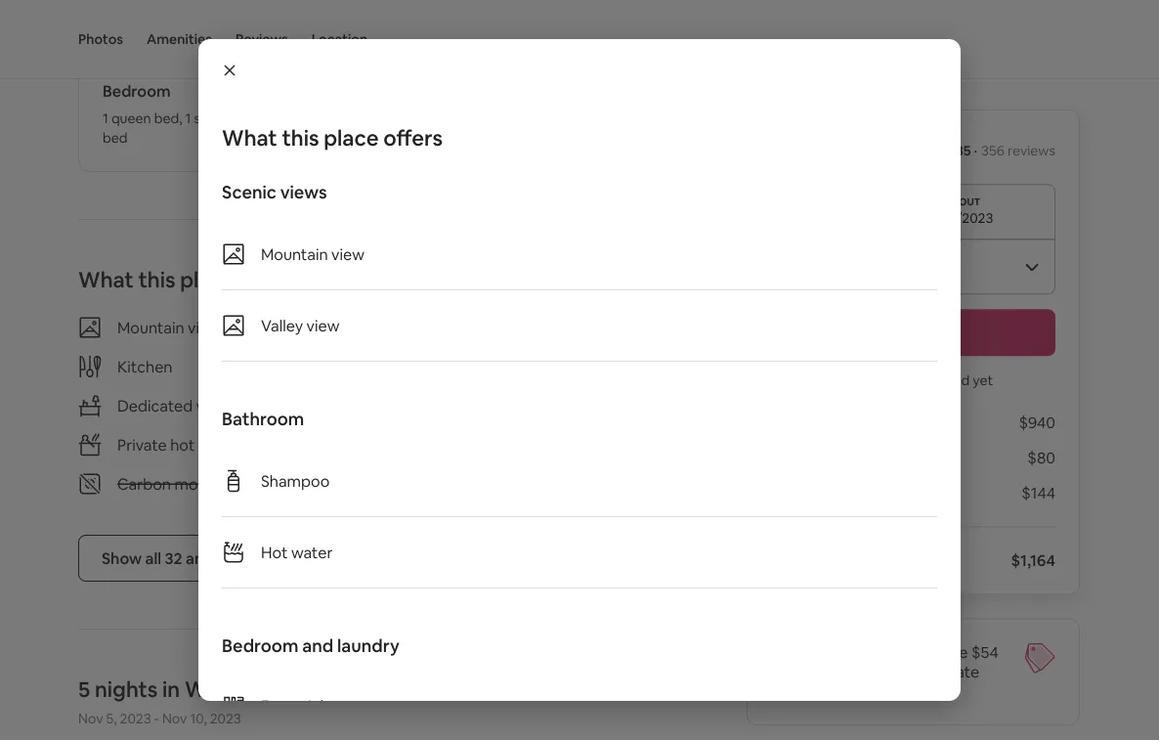 Task type: vqa. For each thing, say whether or not it's contained in the screenshot.
NO
no



Task type: locate. For each thing, give the bounding box(es) containing it.
·
[[974, 142, 978, 159]]

1 left sofa
[[185, 110, 191, 127]]

bedroom up queen
[[103, 81, 171, 101]]

2023 right 10,
[[210, 710, 241, 728]]

wildwood
[[185, 675, 288, 703]]

charged
[[918, 372, 970, 390]]

$80
[[1028, 448, 1056, 468]]

wifi
[[418, 357, 446, 377]]

what this place offers
[[222, 124, 443, 152], [78, 266, 299, 293]]

bedroom inside 'bedroom 1 queen bed, 1 sofa bed'
[[103, 81, 171, 101]]

1 vertical spatial bedroom
[[222, 634, 299, 657]]

1
[[103, 110, 108, 127], [185, 110, 191, 127]]

1 horizontal spatial offers
[[383, 124, 443, 152]]

laundry
[[337, 634, 400, 657]]

what for scenic
[[222, 124, 277, 152]]

bedroom
[[103, 81, 171, 101], [222, 634, 299, 657]]

this inside what this place offers dialog
[[282, 124, 319, 152]]

0 horizontal spatial bedroom
[[103, 81, 171, 101]]

1 nov from the left
[[78, 710, 103, 728]]

place up views
[[324, 124, 379, 152]]

0 vertical spatial bedroom
[[103, 81, 171, 101]]

32
[[165, 548, 182, 568]]

1 vertical spatial place
[[180, 266, 235, 293]]

1 horizontal spatial place
[[324, 124, 379, 152]]

5
[[78, 675, 90, 703]]

what inside dialog
[[222, 124, 277, 152]]

1 horizontal spatial 2023
[[210, 710, 241, 728]]

1 1 from the left
[[103, 110, 108, 127]]

mountain inside what this place offers dialog
[[261, 244, 328, 264]]

hot
[[170, 435, 195, 455]]

bathroom
[[222, 408, 304, 431]]

0 horizontal spatial offers
[[240, 266, 299, 293]]

mountain view up kitchen
[[117, 317, 221, 337]]

2 2023 from the left
[[210, 710, 241, 728]]

nov left 5,
[[78, 710, 103, 728]]

amenities
[[147, 30, 212, 48]]

offers
[[383, 124, 443, 152], [240, 266, 299, 293]]

what
[[222, 124, 277, 152], [78, 266, 134, 293]]

offers for views
[[383, 124, 443, 152]]

the left last
[[807, 681, 831, 701]]

mountain view down views
[[261, 244, 365, 264]]

mountain view inside what this place offers dialog
[[261, 244, 365, 264]]

kitchen
[[117, 357, 173, 377]]

0 vertical spatial offers
[[383, 124, 443, 152]]

dedicated workspace
[[117, 396, 275, 416]]

monoxide
[[175, 474, 246, 494]]

place down 'scenic'
[[180, 266, 235, 293]]

this up kitchen
[[138, 266, 175, 293]]

offers for view
[[240, 266, 299, 293]]

reviews
[[1008, 142, 1056, 159]]

shampoo
[[261, 471, 330, 491]]

1 horizontal spatial what
[[222, 124, 277, 152]]

0 vertical spatial what
[[222, 124, 277, 152]]

bedroom inside what this place offers dialog
[[222, 634, 299, 657]]

2 1 from the left
[[185, 110, 191, 127]]

0 horizontal spatial what
[[78, 266, 134, 293]]

5 nights in wildwood nov 5, 2023 - nov 10, 2023
[[78, 675, 288, 728]]

2 nov from the left
[[162, 710, 187, 728]]

0 horizontal spatial 2023
[[120, 710, 151, 728]]

in
[[162, 675, 180, 703]]

0 horizontal spatial nov
[[78, 710, 103, 728]]

1 horizontal spatial the
[[838, 662, 862, 682]]

0 vertical spatial this
[[282, 124, 319, 152]]

1 vertical spatial this
[[138, 266, 175, 293]]

queen
[[111, 110, 151, 127]]

view left the "valley"
[[188, 317, 221, 337]]

1 horizontal spatial this
[[282, 124, 319, 152]]

the
[[838, 662, 862, 682], [807, 681, 831, 701]]

1 horizontal spatial mountain
[[261, 244, 328, 264]]

0 horizontal spatial 1
[[103, 110, 108, 127]]

nov
[[78, 710, 103, 728], [162, 710, 187, 728]]

view up valley view on the left top of page
[[331, 244, 365, 264]]

last
[[834, 681, 860, 701]]

you
[[834, 372, 857, 390]]

1 horizontal spatial mountain view
[[261, 244, 365, 264]]

0 vertical spatial what this place offers
[[222, 124, 443, 152]]

reviews button
[[236, 0, 288, 78]]

1 vertical spatial offers
[[240, 266, 299, 293]]

place
[[324, 124, 379, 152], [180, 266, 235, 293]]

what this place offers up views
[[222, 124, 443, 152]]

carbon monoxide alarm
[[117, 474, 290, 494]]

0 horizontal spatial this
[[138, 266, 175, 293]]

2023
[[120, 710, 151, 728], [210, 710, 241, 728]]

what this place offers inside what this place offers dialog
[[222, 124, 443, 152]]

0 vertical spatial mountain
[[261, 244, 328, 264]]

1 vertical spatial mountain view
[[117, 317, 221, 337]]

what this place offers up kitchen
[[78, 266, 299, 293]]

location
[[312, 30, 368, 48]]

10,
[[190, 710, 207, 728]]

1 2023 from the left
[[120, 710, 151, 728]]

1 up bed
[[103, 110, 108, 127]]

bedroom up wildwood
[[222, 634, 299, 657]]

your dates are $54 less than the avg. nightly rate over the last 3 months.
[[771, 642, 999, 701]]

$54
[[972, 642, 999, 662]]

mountain view
[[261, 244, 365, 264], [117, 317, 221, 337]]

hot water
[[261, 542, 333, 562]]

bed
[[103, 129, 128, 147]]

0 vertical spatial mountain view
[[261, 244, 365, 264]]

1 horizontal spatial nov
[[162, 710, 187, 728]]

bedroom and laundry
[[222, 634, 400, 657]]

tub
[[198, 435, 223, 455]]

what this place offers for view
[[78, 266, 299, 293]]

water
[[291, 542, 333, 562]]

dedicated
[[117, 396, 193, 416]]

5,
[[106, 710, 117, 728]]

mountain
[[261, 244, 328, 264], [117, 317, 184, 337]]

what right sofa
[[222, 124, 277, 152]]

offers inside dialog
[[383, 124, 443, 152]]

your
[[866, 642, 898, 662]]

valley view
[[261, 315, 340, 335]]

what this place offers for views
[[222, 124, 443, 152]]

what up kitchen
[[78, 266, 134, 293]]

0 vertical spatial place
[[324, 124, 379, 152]]

1 horizontal spatial bedroom
[[222, 634, 299, 657]]

carbon
[[117, 474, 171, 494]]

this up views
[[282, 124, 319, 152]]

this
[[282, 124, 319, 152], [138, 266, 175, 293]]

1 horizontal spatial 1
[[185, 110, 191, 127]]

mountain down views
[[261, 244, 328, 264]]

1 vertical spatial mountain
[[117, 317, 184, 337]]

2023 left -
[[120, 710, 151, 728]]

reviews
[[236, 30, 288, 48]]

the left '3' on the bottom right of the page
[[838, 662, 862, 682]]

private
[[117, 435, 167, 455]]

0 horizontal spatial place
[[180, 266, 235, 293]]

view
[[331, 244, 365, 264], [307, 315, 340, 335], [188, 317, 221, 337]]

mountain up kitchen
[[117, 317, 184, 337]]

1 vertical spatial what this place offers
[[78, 266, 299, 293]]

nov right -
[[162, 710, 187, 728]]

place inside what this place offers dialog
[[324, 124, 379, 152]]

1 vertical spatial what
[[78, 266, 134, 293]]

you won't be charged yet
[[834, 372, 993, 390]]



Task type: describe. For each thing, give the bounding box(es) containing it.
over
[[771, 681, 803, 701]]

0 horizontal spatial the
[[807, 681, 831, 701]]

dates
[[901, 642, 942, 662]]

bedroom 1 queen bed, 1 sofa bed
[[103, 81, 221, 147]]

what this place offers dialog
[[198, 39, 961, 740]]

and
[[302, 634, 333, 657]]

11/10/2023 button
[[771, 184, 1056, 239]]

0 horizontal spatial mountain
[[117, 317, 184, 337]]

bed,
[[154, 110, 182, 127]]

sofa
[[194, 110, 221, 127]]

356
[[982, 142, 1005, 159]]

view right the "valley"
[[307, 315, 340, 335]]

location button
[[312, 0, 368, 78]]

won't
[[860, 372, 895, 390]]

photos
[[78, 30, 123, 48]]

$144
[[1022, 483, 1056, 503]]

place for mountain view
[[180, 266, 235, 293]]

yet
[[973, 372, 993, 390]]

than
[[802, 662, 834, 682]]

bedroom for bedroom and laundry
[[222, 634, 299, 657]]

essentials
[[261, 696, 331, 716]]

nights
[[95, 675, 158, 703]]

4.85
[[944, 142, 971, 159]]

bedroom for bedroom 1 queen bed, 1 sofa bed
[[103, 81, 171, 101]]

workspace
[[196, 396, 275, 416]]

rate
[[951, 662, 980, 682]]

this for mountain
[[138, 266, 175, 293]]

avg.
[[866, 662, 895, 682]]

photos button
[[78, 0, 123, 78]]

this for scenic
[[282, 124, 319, 152]]

all
[[145, 548, 161, 568]]

less
[[771, 662, 798, 682]]

0 horizontal spatial mountain view
[[117, 317, 221, 337]]

views
[[280, 181, 327, 204]]

private hot tub
[[117, 435, 223, 455]]

$940
[[1019, 413, 1056, 433]]

scenic views
[[222, 181, 327, 204]]

place for scenic views
[[324, 124, 379, 152]]

nightly
[[898, 662, 947, 682]]

months.
[[876, 681, 934, 701]]

amenities button
[[147, 0, 212, 78]]

are
[[945, 642, 968, 662]]

4.85 · 356 reviews
[[944, 142, 1056, 159]]

-
[[154, 710, 159, 728]]

scenic
[[222, 181, 277, 204]]

show
[[102, 548, 142, 568]]

show all 32 amenities
[[102, 548, 258, 568]]

show all 32 amenities button
[[78, 535, 281, 582]]

$1,164
[[1011, 550, 1056, 570]]

11/10/2023
[[926, 210, 994, 227]]

what for mountain
[[78, 266, 134, 293]]

be
[[898, 372, 915, 390]]

valley
[[261, 315, 303, 335]]

amenities
[[186, 548, 258, 568]]

alarm
[[250, 474, 290, 494]]

3
[[863, 681, 872, 701]]

hot
[[261, 542, 288, 562]]



